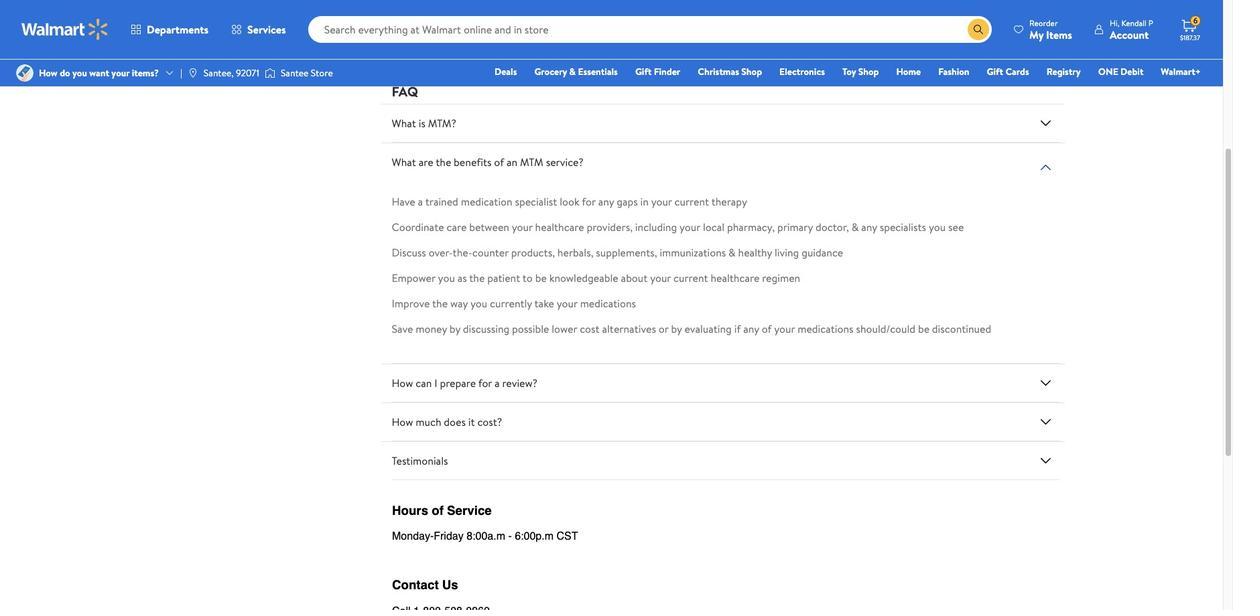 Task type: locate. For each thing, give the bounding box(es) containing it.
1 horizontal spatial a
[[495, 376, 500, 391]]

1 what from the top
[[392, 116, 416, 131]]

 image right 92071
[[265, 66, 275, 80]]

1 gift from the left
[[635, 65, 652, 78]]

i
[[435, 376, 437, 391]]

want
[[89, 66, 109, 80]]

items?
[[132, 66, 159, 80]]

currently
[[490, 297, 532, 311]]

how left do
[[39, 66, 58, 80]]

how left much
[[392, 415, 413, 430]]

discuss
[[392, 246, 426, 260]]

2 vertical spatial the
[[432, 297, 448, 311]]

is
[[419, 116, 426, 131]]

1 vertical spatial any
[[862, 220, 877, 235]]

your up the products,
[[512, 220, 533, 235]]

 image for santee, 92071
[[188, 68, 198, 78]]

evaluating
[[685, 322, 732, 337]]

store
[[311, 66, 333, 80]]

0 horizontal spatial for
[[478, 376, 492, 391]]

testimonials image
[[1038, 453, 1054, 469]]

2 gift from the left
[[987, 65, 1004, 78]]

0 horizontal spatial by
[[450, 322, 461, 337]]

see
[[949, 220, 964, 235]]

of left an
[[494, 155, 504, 170]]

medications down empower you as the patient to be knowledgeable about your current healthcare regimen
[[580, 297, 636, 311]]

should/could
[[856, 322, 916, 337]]

reorder
[[1030, 17, 1058, 28]]

& right doctor,
[[852, 220, 859, 235]]

of right if
[[762, 322, 772, 337]]

home link
[[891, 64, 927, 79]]

0 horizontal spatial  image
[[16, 64, 34, 82]]

trained
[[425, 195, 458, 209]]

current down immunizations
[[674, 271, 708, 286]]

hi, kendall p account
[[1110, 17, 1154, 42]]

christmas shop link
[[692, 64, 768, 79]]

doctor,
[[816, 220, 849, 235]]

debit
[[1121, 65, 1144, 78]]

0 vertical spatial what
[[392, 116, 416, 131]]

insurance services
[[204, 15, 280, 28]]

 image for santee store
[[265, 66, 275, 80]]

&
[[570, 65, 576, 78], [852, 220, 859, 235], [729, 246, 736, 260]]

for right prepare at the left bottom of the page
[[478, 376, 492, 391]]

prepare
[[440, 376, 476, 391]]

services
[[246, 15, 280, 28], [247, 22, 286, 37]]

$187.37
[[1181, 33, 1201, 42]]

electronics
[[780, 65, 825, 78]]

1 vertical spatial for
[[478, 376, 492, 391]]

any right if
[[744, 322, 759, 337]]

1 horizontal spatial medications
[[798, 322, 854, 337]]

6 $187.37
[[1181, 15, 1201, 42]]

1 vertical spatial &
[[852, 220, 859, 235]]

look
[[560, 195, 580, 209]]

0 horizontal spatial gift
[[635, 65, 652, 78]]

Walmart Site-Wide search field
[[308, 16, 992, 43]]

christmas shop
[[698, 65, 762, 78]]

the right as
[[469, 271, 485, 286]]

herbals,
[[558, 246, 594, 260]]

medications left the should/could
[[798, 322, 854, 337]]

gift left cards
[[987, 65, 1004, 78]]

2 shop from the left
[[859, 65, 879, 78]]

walmart insurance services image
[[167, 8, 193, 35]]

living
[[775, 246, 799, 260]]

0 horizontal spatial any
[[598, 195, 614, 209]]

for right look
[[582, 195, 596, 209]]

2 what from the top
[[392, 155, 416, 170]]

shop right christmas
[[742, 65, 762, 78]]

 image
[[16, 64, 34, 82], [265, 66, 275, 80], [188, 68, 198, 78]]

1 horizontal spatial &
[[729, 246, 736, 260]]

any left specialists
[[862, 220, 877, 235]]

regimen
[[762, 271, 801, 286]]

for
[[582, 195, 596, 209], [478, 376, 492, 391]]

cards
[[1006, 65, 1030, 78]]

how left can
[[392, 376, 413, 391]]

1 vertical spatial of
[[762, 322, 772, 337]]

0 horizontal spatial a
[[418, 195, 423, 209]]

knowledgeable
[[549, 271, 619, 286]]

what
[[392, 116, 416, 131], [392, 155, 416, 170]]

how for how can i prepare for a review?
[[392, 376, 413, 391]]

2 by from the left
[[671, 322, 682, 337]]

departments button
[[119, 13, 220, 46]]

be left "discontinued"
[[918, 322, 930, 337]]

what left is
[[392, 116, 416, 131]]

improve the way you currently take your medications
[[392, 297, 636, 311]]

any
[[598, 195, 614, 209], [862, 220, 877, 235], [744, 322, 759, 337]]

hi,
[[1110, 17, 1120, 28]]

the
[[436, 155, 451, 170], [469, 271, 485, 286], [432, 297, 448, 311]]

1 horizontal spatial healthcare
[[711, 271, 760, 286]]

how for how much does it cost?
[[392, 415, 413, 430]]

0 vertical spatial a
[[418, 195, 423, 209]]

local
[[703, 220, 725, 235]]

gift cards link
[[981, 64, 1036, 79]]

primary
[[778, 220, 813, 235]]

in
[[641, 195, 649, 209]]

0 horizontal spatial &
[[570, 65, 576, 78]]

how much does it cost? image
[[1038, 415, 1054, 431]]

0 vertical spatial the
[[436, 155, 451, 170]]

1 horizontal spatial  image
[[188, 68, 198, 78]]

what left are
[[392, 155, 416, 170]]

1 horizontal spatial gift
[[987, 65, 1004, 78]]

0 vertical spatial how
[[39, 66, 58, 80]]

home
[[897, 65, 921, 78]]

how for how do you want your items?
[[39, 66, 58, 80]]

0 horizontal spatial be
[[535, 271, 547, 286]]

 image right |
[[188, 68, 198, 78]]

1 shop from the left
[[742, 65, 762, 78]]

by right the or at right
[[671, 322, 682, 337]]

therapy
[[712, 195, 747, 209]]

healthcare down healthy
[[711, 271, 760, 286]]

healthcare down have a trained medication specialist look for any gaps in your current therapy
[[535, 220, 584, 235]]

a right have
[[418, 195, 423, 209]]

& left healthy
[[729, 246, 736, 260]]

0 vertical spatial &
[[570, 65, 576, 78]]

what for what are the benefits of an mtm service?
[[392, 155, 416, 170]]

items
[[1047, 27, 1073, 42]]

0 vertical spatial medications
[[580, 297, 636, 311]]

money
[[416, 322, 447, 337]]

a
[[418, 195, 423, 209], [495, 376, 500, 391]]

current up coordinate care between your healthcare providers, including your local pharmacy, primary doctor, & any specialists you see
[[675, 195, 709, 209]]

2 vertical spatial how
[[392, 415, 413, 430]]

your left local
[[680, 220, 701, 235]]

0 horizontal spatial shop
[[742, 65, 762, 78]]

1 vertical spatial healthcare
[[711, 271, 760, 286]]

 image left do
[[16, 64, 34, 82]]

1 horizontal spatial shop
[[859, 65, 879, 78]]

discuss over-the-counter products, herbals, supplements, immunizations & healthy living guidance
[[392, 246, 843, 260]]

by right money
[[450, 322, 461, 337]]

1 by from the left
[[450, 322, 461, 337]]

gift left finder
[[635, 65, 652, 78]]

my
[[1030, 27, 1044, 42]]

do
[[60, 66, 70, 80]]

of
[[494, 155, 504, 170], [762, 322, 772, 337]]

0 vertical spatial for
[[582, 195, 596, 209]]

Search search field
[[308, 16, 992, 43]]

1 horizontal spatial for
[[582, 195, 596, 209]]

2 vertical spatial any
[[744, 322, 759, 337]]

save
[[392, 322, 413, 337]]

0 horizontal spatial healthcare
[[535, 220, 584, 235]]

toy shop link
[[837, 64, 885, 79]]

supplements,
[[596, 246, 657, 260]]

the right are
[[436, 155, 451, 170]]

1 horizontal spatial by
[[671, 322, 682, 337]]

the left way
[[432, 297, 448, 311]]

medications
[[580, 297, 636, 311], [798, 322, 854, 337]]

guidance
[[802, 246, 843, 260]]

fashion
[[939, 65, 970, 78]]

registry link
[[1041, 64, 1087, 79]]

 image for how do you want your items?
[[16, 64, 34, 82]]

shop right the "toy"
[[859, 65, 879, 78]]

any left the gaps
[[598, 195, 614, 209]]

your right about
[[650, 271, 671, 286]]

1 vertical spatial the
[[469, 271, 485, 286]]

one debit
[[1099, 65, 1144, 78]]

immunizations
[[660, 246, 726, 260]]

walmart image
[[21, 19, 109, 40]]

2 horizontal spatial  image
[[265, 66, 275, 80]]

patient
[[487, 271, 520, 286]]

what for what is mtm?
[[392, 116, 416, 131]]

1 horizontal spatial be
[[918, 322, 930, 337]]

1 vertical spatial what
[[392, 155, 416, 170]]

pharmacy,
[[727, 220, 775, 235]]

0 vertical spatial of
[[494, 155, 504, 170]]

a left review?
[[495, 376, 500, 391]]

kendall
[[1122, 17, 1147, 28]]

have a trained medication specialist look for any gaps in your current therapy
[[392, 195, 747, 209]]

or
[[659, 322, 669, 337]]

can
[[416, 376, 432, 391]]

counter
[[472, 246, 509, 260]]

coordinate
[[392, 220, 444, 235]]

& right grocery
[[570, 65, 576, 78]]

2 horizontal spatial any
[[862, 220, 877, 235]]

possible
[[512, 322, 549, 337]]

0 vertical spatial healthcare
[[535, 220, 584, 235]]

gift for gift cards
[[987, 65, 1004, 78]]

be right "to"
[[535, 271, 547, 286]]

finder
[[654, 65, 681, 78]]

1 vertical spatial how
[[392, 376, 413, 391]]

1 horizontal spatial of
[[762, 322, 772, 337]]

1 vertical spatial medications
[[798, 322, 854, 337]]

0 vertical spatial current
[[675, 195, 709, 209]]

save money by discussing possible lower cost alternatives or by evaluating if any of your medications should/could be discontinued
[[392, 322, 992, 337]]



Task type: vqa. For each thing, say whether or not it's contained in the screenshot.
"cost?" in the left of the page
yes



Task type: describe. For each thing, give the bounding box(es) containing it.
christmas
[[698, 65, 739, 78]]

insurance
[[204, 15, 244, 28]]

if
[[735, 322, 741, 337]]

fashion link
[[933, 64, 976, 79]]

cost
[[580, 322, 600, 337]]

care
[[447, 220, 467, 235]]

take
[[535, 297, 554, 311]]

santee,
[[204, 66, 234, 80]]

discussing
[[463, 322, 510, 337]]

gaps
[[617, 195, 638, 209]]

it
[[468, 415, 475, 430]]

what are the benefits of an mtm service? image
[[1038, 160, 1054, 176]]

are
[[419, 155, 433, 170]]

as
[[458, 271, 467, 286]]

toy shop
[[843, 65, 879, 78]]

one
[[1099, 65, 1119, 78]]

alternatives
[[602, 322, 656, 337]]

1 horizontal spatial any
[[744, 322, 759, 337]]

toy
[[843, 65, 856, 78]]

coordinate care between your healthcare providers, including your local pharmacy, primary doctor, & any specialists you see
[[392, 220, 964, 235]]

essentials
[[578, 65, 618, 78]]

benefits
[[454, 155, 492, 170]]

what is mtm? image
[[1038, 116, 1054, 132]]

your right in
[[651, 195, 672, 209]]

walmart+ link
[[1155, 64, 1207, 79]]

search icon image
[[973, 24, 984, 35]]

review?
[[502, 376, 538, 391]]

6
[[1194, 15, 1198, 26]]

your right want
[[112, 66, 130, 80]]

grocery & essentials link
[[529, 64, 624, 79]]

to
[[523, 271, 533, 286]]

your right the take
[[557, 297, 578, 311]]

92071
[[236, 66, 259, 80]]

empower you as the patient to be knowledgeable about your current healthcare regimen
[[392, 271, 801, 286]]

testimonials
[[392, 454, 448, 469]]

what is mtm?
[[392, 116, 457, 131]]

lower
[[552, 322, 577, 337]]

between
[[469, 220, 509, 235]]

cost?
[[478, 415, 502, 430]]

santee
[[281, 66, 309, 80]]

p
[[1149, 17, 1154, 28]]

you left as
[[438, 271, 455, 286]]

electronics link
[[774, 64, 831, 79]]

services button
[[220, 13, 297, 46]]

you right do
[[72, 66, 87, 80]]

you right way
[[471, 297, 487, 311]]

you left see
[[929, 220, 946, 235]]

0 vertical spatial be
[[535, 271, 547, 286]]

your right if
[[774, 322, 795, 337]]

2 vertical spatial &
[[729, 246, 736, 260]]

walmart+
[[1161, 65, 1201, 78]]

shop for christmas shop
[[742, 65, 762, 78]]

how can i prepare for a review?
[[392, 376, 538, 391]]

have
[[392, 195, 415, 209]]

faq
[[392, 83, 418, 101]]

specialist
[[515, 195, 557, 209]]

how can i prepare for a review? image
[[1038, 376, 1054, 392]]

gift finder
[[635, 65, 681, 78]]

2 horizontal spatial &
[[852, 220, 859, 235]]

grocery
[[535, 65, 567, 78]]

how do you want your items?
[[39, 66, 159, 80]]

gift for gift finder
[[635, 65, 652, 78]]

improve
[[392, 297, 430, 311]]

one debit link
[[1093, 64, 1150, 79]]

how much does it cost?
[[392, 415, 502, 430]]

the-
[[453, 246, 473, 260]]

empower
[[392, 271, 436, 286]]

providers,
[[587, 220, 633, 235]]

about
[[621, 271, 648, 286]]

shop for toy shop
[[859, 65, 879, 78]]

over-
[[429, 246, 453, 260]]

0 horizontal spatial medications
[[580, 297, 636, 311]]

registry
[[1047, 65, 1081, 78]]

1 vertical spatial current
[[674, 271, 708, 286]]

much
[[416, 415, 441, 430]]

|
[[180, 66, 182, 80]]

& inside "link"
[[570, 65, 576, 78]]

products,
[[511, 246, 555, 260]]

departments
[[147, 22, 209, 37]]

reorder my items
[[1030, 17, 1073, 42]]

including
[[635, 220, 677, 235]]

0 vertical spatial any
[[598, 195, 614, 209]]

gift cards
[[987, 65, 1030, 78]]

account
[[1110, 27, 1149, 42]]

healthy
[[738, 246, 772, 260]]

mtm
[[520, 155, 544, 170]]

discontinued
[[932, 322, 992, 337]]

1 vertical spatial a
[[495, 376, 500, 391]]

1 vertical spatial be
[[918, 322, 930, 337]]

deals
[[495, 65, 517, 78]]

service?
[[546, 155, 584, 170]]

0 horizontal spatial of
[[494, 155, 504, 170]]

way
[[450, 297, 468, 311]]

deals link
[[489, 64, 523, 79]]

services inside dropdown button
[[247, 22, 286, 37]]



